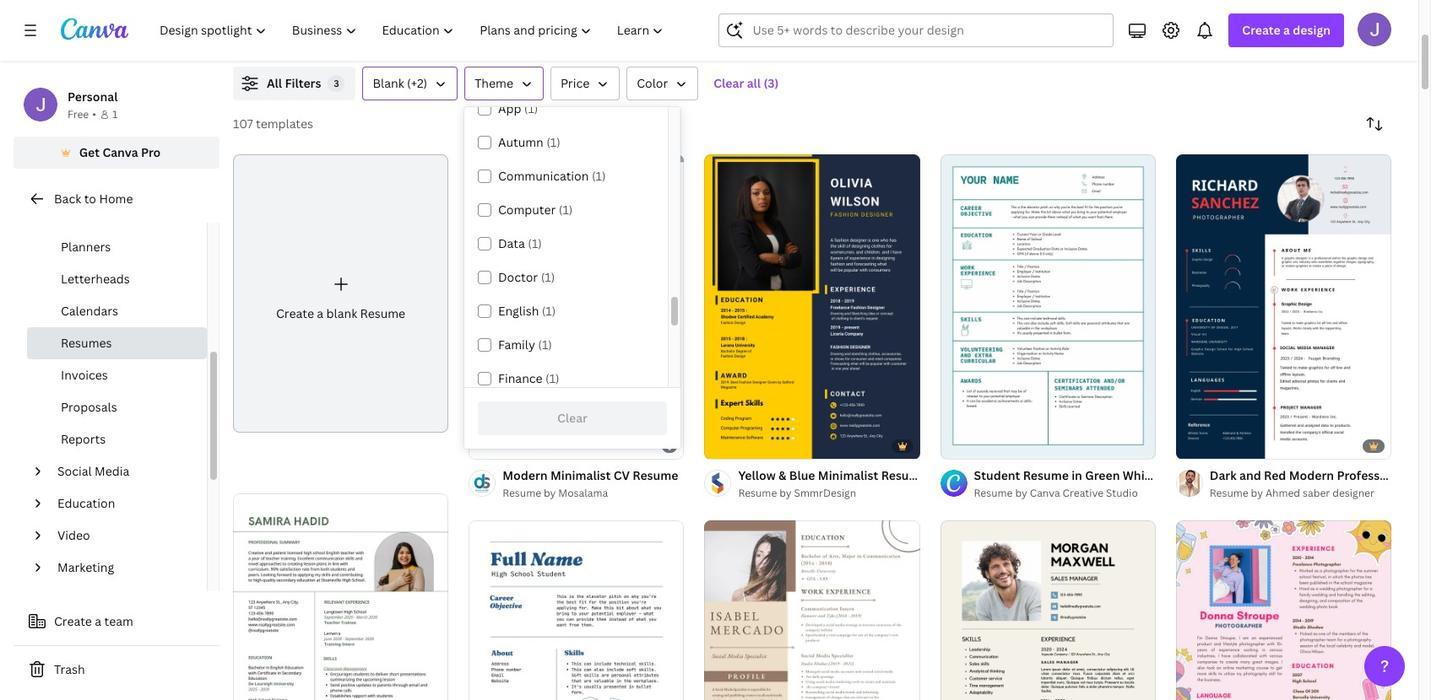 Task type: vqa. For each thing, say whether or not it's contained in the screenshot.
the topmost channels
no



Task type: locate. For each thing, give the bounding box(es) containing it.
back to home
[[54, 191, 133, 207]]

family
[[498, 337, 535, 353]]

2 vertical spatial a
[[95, 614, 101, 630]]

(1) for doctor (1)
[[541, 269, 555, 285]]

lined
[[1159, 468, 1192, 484]]

green
[[1085, 468, 1120, 484]]

modern
[[503, 468, 548, 484], [1289, 468, 1335, 484]]

modern up saber
[[1289, 468, 1335, 484]]

create for create a team
[[54, 614, 92, 630]]

1 horizontal spatial create
[[276, 306, 314, 322]]

a inside dropdown button
[[1284, 22, 1290, 38]]

english
[[498, 303, 539, 319]]

autumn
[[498, 134, 544, 150]]

home
[[99, 191, 133, 207]]

by inside the dark and red modern professional res resume by ahmed saber designer
[[1251, 486, 1264, 501]]

a inside button
[[95, 614, 101, 630]]

0 vertical spatial canva
[[103, 144, 138, 160]]

create a team
[[54, 614, 133, 630]]

reports link
[[27, 424, 207, 456]]

0 vertical spatial clear
[[714, 75, 744, 91]]

blank (+2)
[[373, 75, 427, 91]]

video
[[57, 528, 90, 544]]

saber
[[1303, 486, 1330, 501]]

1 modern from the left
[[503, 468, 548, 484]]

4 by from the left
[[1251, 486, 1264, 501]]

by down student
[[1016, 486, 1028, 501]]

all
[[747, 75, 761, 91]]

2 horizontal spatial create
[[1243, 22, 1281, 38]]

clear down the finance (1)
[[557, 410, 588, 427]]

by left mosalama
[[544, 486, 556, 501]]

blank
[[373, 75, 404, 91]]

create for create a design
[[1243, 22, 1281, 38]]

trash
[[54, 662, 85, 678]]

blank
[[326, 306, 357, 322]]

canva
[[103, 144, 138, 160], [1030, 486, 1060, 501]]

create left the design
[[1243, 22, 1281, 38]]

1 vertical spatial clear
[[557, 410, 588, 427]]

by down 'and' at bottom right
[[1251, 486, 1264, 501]]

top level navigation element
[[149, 14, 679, 47]]

(1) right app
[[524, 101, 538, 117]]

0 vertical spatial a
[[1284, 22, 1290, 38]]

1 horizontal spatial modern
[[1289, 468, 1335, 484]]

communication (1)
[[498, 168, 606, 184]]

1 by from the left
[[544, 486, 556, 501]]

a left the design
[[1284, 22, 1290, 38]]

(1) for autumn (1)
[[547, 134, 561, 150]]

0 horizontal spatial modern
[[503, 468, 548, 484]]

education
[[57, 496, 115, 512]]

3
[[334, 77, 339, 90]]

resume
[[360, 306, 406, 322], [633, 468, 679, 484], [881, 468, 927, 484], [1023, 468, 1069, 484], [503, 486, 541, 501], [738, 486, 777, 501], [974, 486, 1013, 501], [1210, 486, 1249, 501]]

invoices link
[[27, 360, 207, 392]]

0 horizontal spatial create
[[54, 614, 92, 630]]

(1)
[[524, 101, 538, 117], [547, 134, 561, 150], [592, 168, 606, 184], [559, 202, 573, 218], [528, 236, 542, 252], [541, 269, 555, 285], [542, 303, 556, 319], [538, 337, 552, 353], [546, 371, 560, 387]]

create left "team"
[[54, 614, 92, 630]]

resume right blank
[[360, 306, 406, 322]]

0 horizontal spatial canva
[[103, 144, 138, 160]]

0 horizontal spatial a
[[95, 614, 101, 630]]

0 horizontal spatial clear
[[557, 410, 588, 427]]

canva left pro
[[103, 144, 138, 160]]

yellow & blue minimalist resume resume by smmrdesign
[[738, 468, 927, 501]]

canva inside 'student resume in green white lined style resume by canva creative studio'
[[1030, 486, 1060, 501]]

create inside button
[[54, 614, 92, 630]]

&
[[779, 468, 787, 484]]

2 vertical spatial create
[[54, 614, 92, 630]]

2 modern from the left
[[1289, 468, 1335, 484]]

cv
[[614, 468, 630, 484]]

beige and blue minimalist corporate resume image
[[941, 521, 1156, 701]]

student resume in green white lined style image
[[941, 155, 1156, 459]]

(1) for app (1)
[[524, 101, 538, 117]]

social media link
[[51, 456, 197, 488]]

student
[[974, 468, 1021, 484]]

(1) right finance at the left
[[546, 371, 560, 387]]

0 vertical spatial create
[[1243, 22, 1281, 38]]

minimalist up mosalama
[[551, 468, 611, 484]]

1 vertical spatial create
[[276, 306, 314, 322]]

graphs link
[[27, 199, 207, 231]]

2 minimalist from the left
[[818, 468, 879, 484]]

resume left mosalama
[[503, 486, 541, 501]]

clear
[[714, 75, 744, 91], [557, 410, 588, 427]]

design
[[1293, 22, 1331, 38]]

modern minimalist cv resume image
[[469, 155, 684, 459]]

res
[[1411, 468, 1432, 484]]

(1) for finance (1)
[[546, 371, 560, 387]]

finance (1)
[[498, 371, 560, 387]]

resume by mosalama link
[[503, 486, 679, 503]]

media
[[95, 464, 129, 480]]

(1) down communication (1)
[[559, 202, 573, 218]]

1 horizontal spatial canva
[[1030, 486, 1060, 501]]

(1) right english
[[542, 303, 556, 319]]

1 horizontal spatial clear
[[714, 75, 744, 91]]

red
[[1264, 468, 1287, 484]]

modern up resume by mosalama link at the left bottom of the page
[[503, 468, 548, 484]]

1 vertical spatial canva
[[1030, 486, 1060, 501]]

yellow & blue minimalist resume image
[[705, 155, 920, 459]]

get canva pro
[[79, 144, 161, 160]]

clear left all
[[714, 75, 744, 91]]

2 horizontal spatial a
[[1284, 22, 1290, 38]]

and
[[1240, 468, 1262, 484]]

create inside dropdown button
[[1243, 22, 1281, 38]]

computer
[[498, 202, 556, 218]]

2 by from the left
[[780, 486, 792, 501]]

modern inside modern minimalist cv resume resume by mosalama
[[503, 468, 548, 484]]

canva left creative at the bottom of the page
[[1030, 486, 1060, 501]]

a left blank
[[317, 306, 324, 322]]

dark and red modern professional resume image
[[1176, 155, 1392, 459]]

reports
[[61, 432, 106, 448]]

(1) for computer (1)
[[559, 202, 573, 218]]

(1) right the 'doctor' at top
[[541, 269, 555, 285]]

clear for clear
[[557, 410, 588, 427]]

1 horizontal spatial minimalist
[[818, 468, 879, 484]]

theme
[[475, 75, 513, 91]]

smmrdesign
[[794, 486, 857, 501]]

video link
[[51, 520, 197, 552]]

1 minimalist from the left
[[551, 468, 611, 484]]

templates
[[256, 116, 313, 132]]

(1) right data
[[528, 236, 542, 252]]

0 horizontal spatial minimalist
[[551, 468, 611, 484]]

personal
[[68, 89, 118, 105]]

a left "team"
[[95, 614, 101, 630]]

calendars
[[61, 303, 118, 319]]

resume inside the dark and red modern professional res resume by ahmed saber designer
[[1210, 486, 1249, 501]]

yellow & blue minimalist resume link
[[738, 467, 927, 486]]

1 horizontal spatial a
[[317, 306, 324, 322]]

(1) right communication
[[592, 168, 606, 184]]

create left blank
[[276, 306, 314, 322]]

resume down $ in the bottom left of the page
[[633, 468, 679, 484]]

all
[[267, 75, 282, 91]]

pro
[[141, 144, 161, 160]]

resume down dark
[[1210, 486, 1249, 501]]

minimalist up resume by smmrdesign 'link'
[[818, 468, 879, 484]]

back
[[54, 191, 81, 207]]

proposals
[[61, 399, 117, 416]]

english teacher entry level resume in white olive green simple and minimal style image
[[233, 494, 449, 701]]

3 by from the left
[[1016, 486, 1028, 501]]

(1) right autumn on the top of the page
[[547, 134, 561, 150]]

by
[[544, 486, 556, 501], [780, 486, 792, 501], [1016, 486, 1028, 501], [1251, 486, 1264, 501]]

(1) right family
[[538, 337, 552, 353]]

(1) for family (1)
[[538, 337, 552, 353]]

clear for clear all (3)
[[714, 75, 744, 91]]

by inside the yellow & blue minimalist resume resume by smmrdesign
[[780, 486, 792, 501]]

None search field
[[719, 14, 1114, 47]]

resume by ahmed saber designer link
[[1210, 486, 1392, 503]]

1 vertical spatial a
[[317, 306, 324, 322]]

trash link
[[14, 654, 220, 687]]

creamy minimalist resume template image
[[705, 521, 920, 701]]

by down &
[[780, 486, 792, 501]]

create
[[1243, 22, 1281, 38], [276, 306, 314, 322], [54, 614, 92, 630]]



Task type: describe. For each thing, give the bounding box(es) containing it.
a for blank
[[317, 306, 324, 322]]

minimalist inside modern minimalist cv resume resume by mosalama
[[551, 468, 611, 484]]

clear all (3)
[[714, 75, 779, 91]]

free •
[[68, 107, 96, 122]]

mosalama
[[559, 486, 608, 501]]

letterheads link
[[27, 264, 207, 296]]

letterheads
[[61, 271, 130, 287]]

modern minimalist cv resume resume by mosalama
[[503, 468, 679, 501]]

pink pastel photographer resume image
[[1176, 521, 1392, 701]]

minimalist inside the yellow & blue minimalist resume resume by smmrdesign
[[818, 468, 879, 484]]

resume down student
[[974, 486, 1013, 501]]

resume up resume by canva creative studio link
[[1023, 468, 1069, 484]]

by inside modern minimalist cv resume resume by mosalama
[[544, 486, 556, 501]]

get
[[79, 144, 100, 160]]

create for create a blank resume
[[276, 306, 314, 322]]

education link
[[51, 488, 197, 520]]

dark
[[1210, 468, 1237, 484]]

designer
[[1333, 486, 1375, 501]]

create a design button
[[1229, 14, 1345, 47]]

price
[[561, 75, 590, 91]]

data
[[498, 236, 525, 252]]

by inside 'student resume in green white lined style resume by canva creative studio'
[[1016, 486, 1028, 501]]

modern inside the dark and red modern professional res resume by ahmed saber designer
[[1289, 468, 1335, 484]]

create a blank resume element
[[233, 155, 449, 433]]

planners
[[61, 239, 111, 255]]

yellow
[[738, 468, 776, 484]]

107
[[233, 116, 253, 132]]

dark and red modern professional res resume by ahmed saber designer
[[1210, 468, 1432, 501]]

Search search field
[[753, 14, 1103, 46]]

price button
[[551, 67, 620, 101]]

professional
[[1337, 468, 1409, 484]]

(+2)
[[407, 75, 427, 91]]

resume by canva creative studio link
[[974, 486, 1156, 503]]

marketing
[[57, 560, 114, 576]]

marketing link
[[51, 552, 197, 584]]

Sort by button
[[1358, 107, 1392, 141]]

(3)
[[764, 75, 779, 91]]

(1) for data (1)
[[528, 236, 542, 252]]

family (1)
[[498, 337, 552, 353]]

$
[[667, 440, 673, 453]]

proposals link
[[27, 392, 207, 424]]

team
[[104, 614, 133, 630]]

filters
[[285, 75, 321, 91]]

communication
[[498, 168, 589, 184]]

back to home link
[[14, 182, 220, 216]]

3 filter options selected element
[[328, 75, 345, 92]]

doctor (1)
[[498, 269, 555, 285]]

white
[[1123, 468, 1157, 484]]

color button
[[627, 67, 699, 101]]

student resume in white dark blue lined style image
[[469, 521, 684, 701]]

resumes
[[61, 335, 112, 351]]

app
[[498, 101, 521, 117]]

get canva pro button
[[14, 137, 220, 169]]

modern minimalist cv resume link
[[503, 467, 679, 486]]

in
[[1072, 468, 1083, 484]]

resume by smmrdesign link
[[738, 486, 920, 503]]

create a team button
[[14, 606, 220, 639]]

ahmed
[[1266, 486, 1301, 501]]

studio
[[1106, 486, 1138, 501]]

english (1)
[[498, 303, 556, 319]]

blank (+2) button
[[363, 67, 458, 101]]

107 templates
[[233, 116, 313, 132]]

jacob simon image
[[1358, 13, 1392, 46]]

(1) for english (1)
[[542, 303, 556, 319]]

create a blank resume
[[276, 306, 406, 322]]

student resume in green white lined style resume by canva creative studio
[[974, 468, 1224, 501]]

data (1)
[[498, 236, 542, 252]]

a for team
[[95, 614, 101, 630]]

color
[[637, 75, 668, 91]]

•
[[92, 107, 96, 122]]

calendars link
[[27, 296, 207, 328]]

a for design
[[1284, 22, 1290, 38]]

theme button
[[465, 67, 544, 101]]

planners link
[[27, 231, 207, 264]]

creative
[[1063, 486, 1104, 501]]

invoices
[[61, 367, 108, 383]]

resume up resume by smmrdesign 'link'
[[881, 468, 927, 484]]

graphs
[[61, 207, 102, 223]]

doctor
[[498, 269, 538, 285]]

resume down yellow
[[738, 486, 777, 501]]

clear all (3) button
[[705, 67, 787, 101]]

app (1)
[[498, 101, 538, 117]]

style
[[1194, 468, 1224, 484]]

free
[[68, 107, 89, 122]]

1
[[112, 107, 118, 122]]

blue
[[789, 468, 815, 484]]

all filters
[[267, 75, 321, 91]]

computer (1)
[[498, 202, 573, 218]]

autumn (1)
[[498, 134, 561, 150]]

canva inside button
[[103, 144, 138, 160]]

to
[[84, 191, 96, 207]]

(1) for communication (1)
[[592, 168, 606, 184]]

social
[[57, 464, 92, 480]]

clear button
[[478, 402, 667, 436]]



